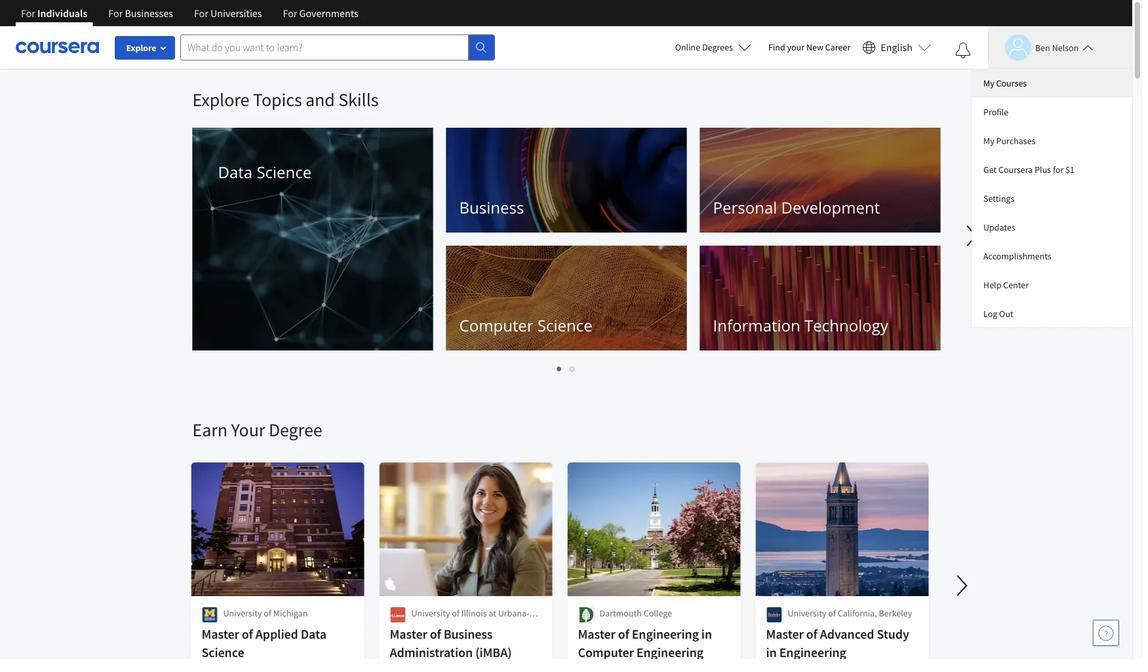 Task type: describe. For each thing, give the bounding box(es) containing it.
your
[[787, 41, 805, 53]]

computer inside master of engineering in computer engineering
[[578, 645, 634, 660]]

help
[[983, 279, 1001, 291]]

universities
[[210, 7, 262, 20]]

information technology
[[713, 315, 888, 336]]

updates link
[[972, 213, 1132, 242]]

personal development
[[713, 197, 880, 218]]

explore button
[[115, 36, 175, 60]]

for for individuals
[[21, 7, 35, 20]]

earn your degree carousel element
[[186, 379, 1142, 660]]

english button
[[857, 26, 936, 69]]

ben nelson button
[[988, 34, 1093, 61]]

center
[[1003, 279, 1029, 291]]

dartmouth college image
[[578, 607, 594, 624]]

plus
[[1035, 164, 1051, 176]]

master for master of applied data science
[[202, 626, 239, 643]]

applied
[[255, 626, 298, 643]]

for individuals
[[21, 7, 87, 20]]

for businesses
[[108, 7, 173, 20]]

list inside "explore topics and skills carousel" element
[[192, 361, 940, 376]]

information technology link
[[700, 246, 941, 351]]

university for business
[[411, 608, 450, 620]]

1 button
[[553, 361, 566, 376]]

ben
[[1035, 42, 1050, 53]]

my courses link
[[972, 69, 1132, 98]]

business image
[[446, 128, 687, 233]]

english
[[881, 41, 913, 54]]

berkeley
[[879, 608, 912, 620]]

study
[[877, 626, 909, 643]]

illinois
[[461, 608, 487, 620]]

log out button
[[972, 300, 1132, 327]]

advanced
[[820, 626, 874, 643]]

new
[[806, 41, 824, 53]]

personal development link
[[700, 128, 941, 233]]

my purchases link
[[972, 127, 1132, 155]]

explore for explore
[[126, 42, 156, 54]]

help center image
[[1098, 625, 1114, 641]]

nelson
[[1052, 42, 1079, 53]]

engineering for computer
[[637, 645, 704, 660]]

university for advanced
[[788, 608, 826, 620]]

earn your degree
[[192, 419, 322, 442]]

university of california, berkeley
[[788, 608, 912, 620]]

accomplishments link
[[972, 242, 1132, 271]]

courses
[[996, 77, 1027, 89]]

champaign
[[411, 621, 455, 633]]

settings link
[[972, 184, 1132, 213]]

updates
[[983, 222, 1015, 233]]

development
[[781, 197, 880, 218]]

profile
[[983, 106, 1009, 118]]

data inside data science link
[[218, 162, 253, 183]]

log out
[[983, 308, 1013, 320]]

$1
[[1066, 164, 1075, 176]]

ben nelson
[[1035, 42, 1079, 53]]

master of advanced study in engineering
[[766, 626, 909, 660]]

science for computer science
[[538, 315, 592, 336]]

coursera image
[[16, 37, 99, 58]]

for
[[1053, 164, 1064, 176]]

data science
[[218, 162, 312, 183]]

for for governments
[[283, 7, 297, 20]]

find
[[768, 41, 785, 53]]

technology
[[804, 315, 888, 336]]

individuals
[[37, 7, 87, 20]]

university of michigan
[[223, 608, 308, 620]]

computer science link
[[446, 246, 687, 351]]

my for my purchases
[[983, 135, 994, 147]]

my purchases
[[983, 135, 1036, 147]]

science inside master of applied data science
[[202, 645, 244, 660]]

topics
[[253, 88, 302, 111]]

explore for explore topics and skills
[[192, 88, 249, 111]]

online
[[675, 41, 700, 53]]

of for advanced
[[806, 626, 817, 643]]

information technology image
[[700, 246, 941, 351]]

next slide image
[[956, 220, 988, 252]]

find your new career
[[768, 41, 851, 53]]

business inside "explore topics and skills carousel" element
[[459, 197, 524, 218]]

personal
[[713, 197, 777, 218]]

out
[[999, 308, 1013, 320]]

computer inside computer science 'link'
[[459, 315, 533, 336]]

of for illinois
[[452, 608, 460, 620]]

university of california, berkeley image
[[766, 607, 783, 624]]

for for universities
[[194, 7, 208, 20]]

explore topics and skills
[[192, 88, 379, 111]]

get
[[983, 164, 997, 176]]

michigan
[[273, 608, 308, 620]]



Task type: vqa. For each thing, say whether or not it's contained in the screenshot.
third The
no



Task type: locate. For each thing, give the bounding box(es) containing it.
help center
[[983, 279, 1029, 291]]

master for master of engineering in computer engineering
[[578, 626, 616, 643]]

skills
[[338, 88, 379, 111]]

businesses
[[125, 7, 173, 20]]

banner navigation
[[10, 0, 369, 36]]

your
[[231, 419, 265, 442]]

0 vertical spatial explore
[[126, 42, 156, 54]]

for for businesses
[[108, 7, 123, 20]]

governments
[[299, 7, 358, 20]]

science for data science
[[257, 162, 312, 183]]

university of illinois at urbana-champaign image
[[390, 607, 406, 624]]

3 for from the left
[[194, 7, 208, 20]]

profile link
[[972, 98, 1132, 127]]

show notifications image
[[955, 43, 971, 58]]

for governments
[[283, 7, 358, 20]]

log
[[983, 308, 997, 320]]

1 horizontal spatial science
[[257, 162, 312, 183]]

What do you want to learn? text field
[[180, 34, 469, 61]]

engineering for in
[[779, 645, 846, 660]]

in inside master of advanced study in engineering
[[766, 645, 777, 660]]

of down 'dartmouth'
[[618, 626, 629, 643]]

ben nelson menu
[[972, 69, 1132, 327]]

online degrees button
[[665, 33, 762, 62]]

0 vertical spatial in
[[701, 626, 712, 643]]

explore
[[126, 42, 156, 54], [192, 88, 249, 111]]

my left courses
[[983, 77, 994, 89]]

explore topics and skills carousel element
[[186, 69, 1142, 379]]

0 vertical spatial my
[[983, 77, 994, 89]]

my left purchases
[[983, 135, 994, 147]]

1 horizontal spatial explore
[[192, 88, 249, 111]]

0 vertical spatial business
[[459, 197, 524, 218]]

engineering
[[632, 626, 699, 643], [637, 645, 704, 660], [779, 645, 846, 660]]

of left michigan
[[264, 608, 271, 620]]

1 vertical spatial business
[[444, 626, 493, 643]]

of inside master of business administration (imba)
[[430, 626, 441, 643]]

2 my from the top
[[983, 135, 994, 147]]

college
[[644, 608, 672, 620]]

0 horizontal spatial computer
[[459, 315, 533, 336]]

business
[[459, 197, 524, 218], [444, 626, 493, 643]]

for
[[21, 7, 35, 20], [108, 7, 123, 20], [194, 7, 208, 20], [283, 7, 297, 20]]

at
[[489, 608, 496, 620]]

0 horizontal spatial science
[[202, 645, 244, 660]]

master of engineering in computer engineering
[[578, 626, 712, 660]]

explore inside "explore topics and skills carousel" element
[[192, 88, 249, 111]]

3 master from the left
[[578, 626, 616, 643]]

in
[[701, 626, 712, 643], [766, 645, 777, 660]]

purchases
[[996, 135, 1036, 147]]

california,
[[838, 608, 877, 620]]

accomplishments
[[983, 250, 1052, 262]]

in inside master of engineering in computer engineering
[[701, 626, 712, 643]]

science
[[257, 162, 312, 183], [538, 315, 592, 336], [202, 645, 244, 660]]

1 vertical spatial in
[[766, 645, 777, 660]]

of for engineering
[[618, 626, 629, 643]]

master down university of california, berkeley image
[[766, 626, 804, 643]]

university up champaign at the left of page
[[411, 608, 450, 620]]

computer science
[[459, 315, 592, 336]]

master inside master of applied data science
[[202, 626, 239, 643]]

explore left topics
[[192, 88, 249, 111]]

0 horizontal spatial data
[[218, 162, 253, 183]]

next slide image
[[946, 570, 978, 602]]

of for california,
[[828, 608, 836, 620]]

computer science image
[[446, 246, 687, 351]]

master down the university of illinois at urbana-champaign image
[[390, 626, 427, 643]]

data
[[218, 162, 253, 183], [301, 626, 326, 643]]

engineering inside master of advanced study in engineering
[[779, 645, 846, 660]]

for left governments
[[283, 7, 297, 20]]

2 horizontal spatial university
[[788, 608, 826, 620]]

personal development image
[[700, 128, 941, 233]]

master for master of business administration (imba)
[[390, 626, 427, 643]]

explore down for businesses
[[126, 42, 156, 54]]

my courses
[[983, 77, 1027, 89]]

university of michigan image
[[202, 607, 218, 624]]

of down university of michigan
[[242, 626, 253, 643]]

1 vertical spatial explore
[[192, 88, 249, 111]]

0 horizontal spatial explore
[[126, 42, 156, 54]]

information
[[713, 315, 800, 336]]

master inside master of advanced study in engineering
[[766, 626, 804, 643]]

2 button
[[566, 361, 579, 376]]

1 horizontal spatial computer
[[578, 645, 634, 660]]

2 for from the left
[[108, 7, 123, 20]]

1 my from the top
[[983, 77, 994, 89]]

get coursera plus for $1 link
[[972, 155, 1132, 184]]

1
[[557, 362, 562, 374]]

of for business
[[430, 626, 441, 643]]

of
[[264, 608, 271, 620], [452, 608, 460, 620], [828, 608, 836, 620], [242, 626, 253, 643], [430, 626, 441, 643], [618, 626, 629, 643], [806, 626, 817, 643]]

1 master from the left
[[202, 626, 239, 643]]

university inside university of illinois at urbana- champaign
[[411, 608, 450, 620]]

0 horizontal spatial university
[[223, 608, 262, 620]]

university for applied
[[223, 608, 262, 620]]

help center link
[[972, 271, 1132, 300]]

list
[[192, 361, 940, 376]]

online degrees
[[675, 41, 733, 53]]

degrees
[[702, 41, 733, 53]]

university right university of california, berkeley image
[[788, 608, 826, 620]]

of inside university of illinois at urbana- champaign
[[452, 608, 460, 620]]

2 horizontal spatial science
[[538, 315, 592, 336]]

get coursera plus for $1
[[983, 164, 1075, 176]]

1 horizontal spatial in
[[766, 645, 777, 660]]

2 master from the left
[[390, 626, 427, 643]]

and
[[306, 88, 335, 111]]

of inside master of engineering in computer engineering
[[618, 626, 629, 643]]

master down university of michigan image
[[202, 626, 239, 643]]

master for master of advanced study in engineering
[[766, 626, 804, 643]]

of left advanced
[[806, 626, 817, 643]]

1 vertical spatial my
[[983, 135, 994, 147]]

None search field
[[180, 34, 495, 61]]

data science image
[[192, 128, 433, 351]]

1 university from the left
[[223, 608, 262, 620]]

university of illinois at urbana- champaign
[[411, 608, 529, 633]]

1 for from the left
[[21, 7, 35, 20]]

dartmouth
[[600, 608, 642, 620]]

master of applied data science
[[202, 626, 326, 660]]

2 vertical spatial science
[[202, 645, 244, 660]]

1 vertical spatial computer
[[578, 645, 634, 660]]

administration
[[390, 645, 473, 660]]

4 master from the left
[[766, 626, 804, 643]]

of for applied
[[242, 626, 253, 643]]

0 vertical spatial computer
[[459, 315, 533, 336]]

settings
[[983, 193, 1015, 205]]

list containing 1
[[192, 361, 940, 376]]

earn
[[192, 419, 228, 442]]

of left illinois
[[452, 608, 460, 620]]

of inside master of advanced study in engineering
[[806, 626, 817, 643]]

coursera
[[999, 164, 1033, 176]]

degree
[[269, 419, 322, 442]]

0 horizontal spatial in
[[701, 626, 712, 643]]

university right university of michigan image
[[223, 608, 262, 620]]

urbana-
[[498, 608, 529, 620]]

3 university from the left
[[788, 608, 826, 620]]

for universities
[[194, 7, 262, 20]]

career
[[825, 41, 851, 53]]

science inside 'link'
[[538, 315, 592, 336]]

computer
[[459, 315, 533, 336], [578, 645, 634, 660]]

master down the dartmouth college "icon"
[[578, 626, 616, 643]]

data science link
[[192, 128, 433, 351]]

master inside master of business administration (imba)
[[390, 626, 427, 643]]

2
[[570, 362, 575, 374]]

of inside master of applied data science
[[242, 626, 253, 643]]

master
[[202, 626, 239, 643], [390, 626, 427, 643], [578, 626, 616, 643], [766, 626, 804, 643]]

data inside master of applied data science
[[301, 626, 326, 643]]

1 vertical spatial data
[[301, 626, 326, 643]]

of for michigan
[[264, 608, 271, 620]]

4 for from the left
[[283, 7, 297, 20]]

2 university from the left
[[411, 608, 450, 620]]

for left individuals
[[21, 7, 35, 20]]

for left businesses
[[108, 7, 123, 20]]

master inside master of engineering in computer engineering
[[578, 626, 616, 643]]

of up administration
[[430, 626, 441, 643]]

university
[[223, 608, 262, 620], [411, 608, 450, 620], [788, 608, 826, 620]]

explore inside explore dropdown button
[[126, 42, 156, 54]]

for left universities
[[194, 7, 208, 20]]

my for my courses
[[983, 77, 994, 89]]

business inside master of business administration (imba)
[[444, 626, 493, 643]]

find your new career link
[[762, 39, 857, 56]]

(imba)
[[475, 645, 512, 660]]

business link
[[446, 128, 687, 233]]

1 horizontal spatial data
[[301, 626, 326, 643]]

dartmouth college
[[600, 608, 672, 620]]

master of business administration (imba)
[[390, 626, 512, 660]]

of left california,
[[828, 608, 836, 620]]

my
[[983, 77, 994, 89], [983, 135, 994, 147]]

0 vertical spatial data
[[218, 162, 253, 183]]

0 vertical spatial science
[[257, 162, 312, 183]]

1 vertical spatial science
[[538, 315, 592, 336]]

1 horizontal spatial university
[[411, 608, 450, 620]]



